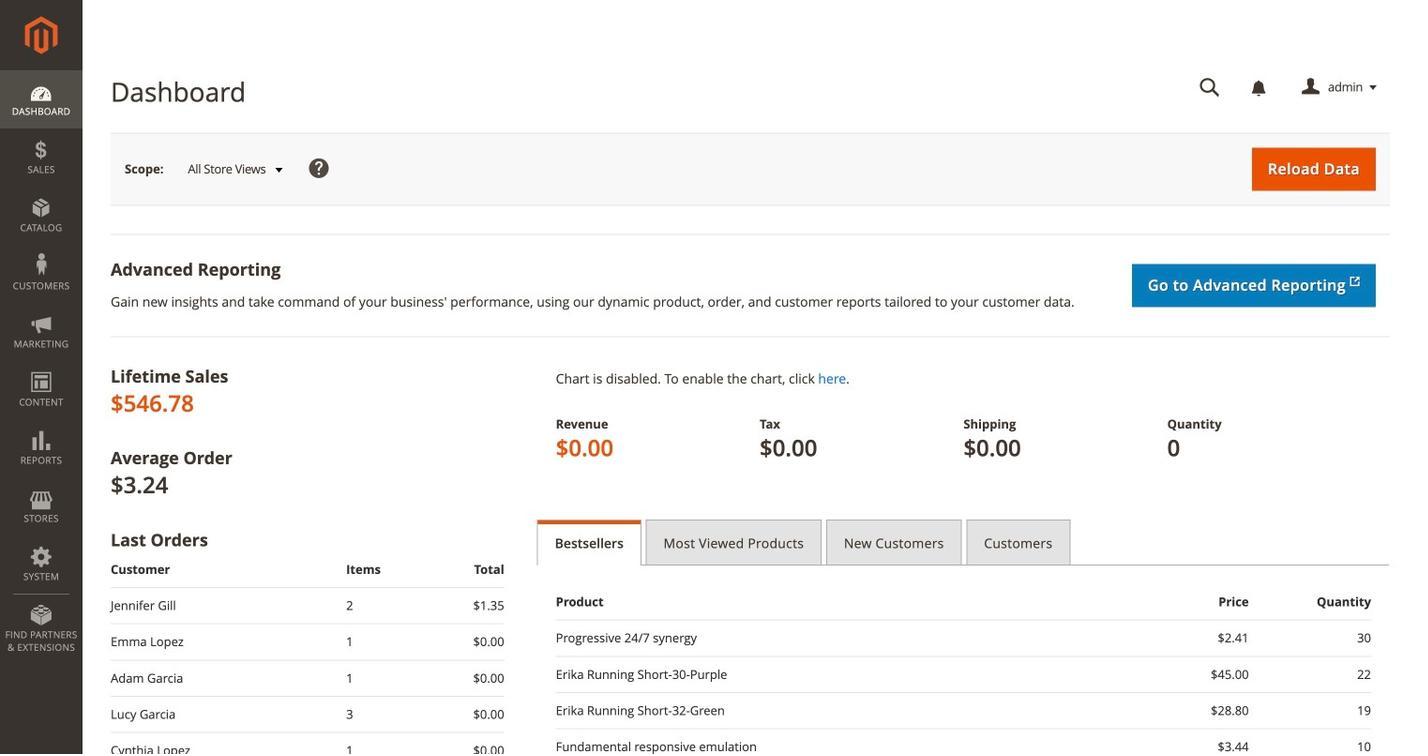 Task type: locate. For each thing, give the bounding box(es) containing it.
menu bar
[[0, 70, 83, 664]]

tab list
[[537, 520, 1391, 566]]

magento admin panel image
[[25, 16, 58, 54]]

None text field
[[1187, 71, 1234, 104]]



